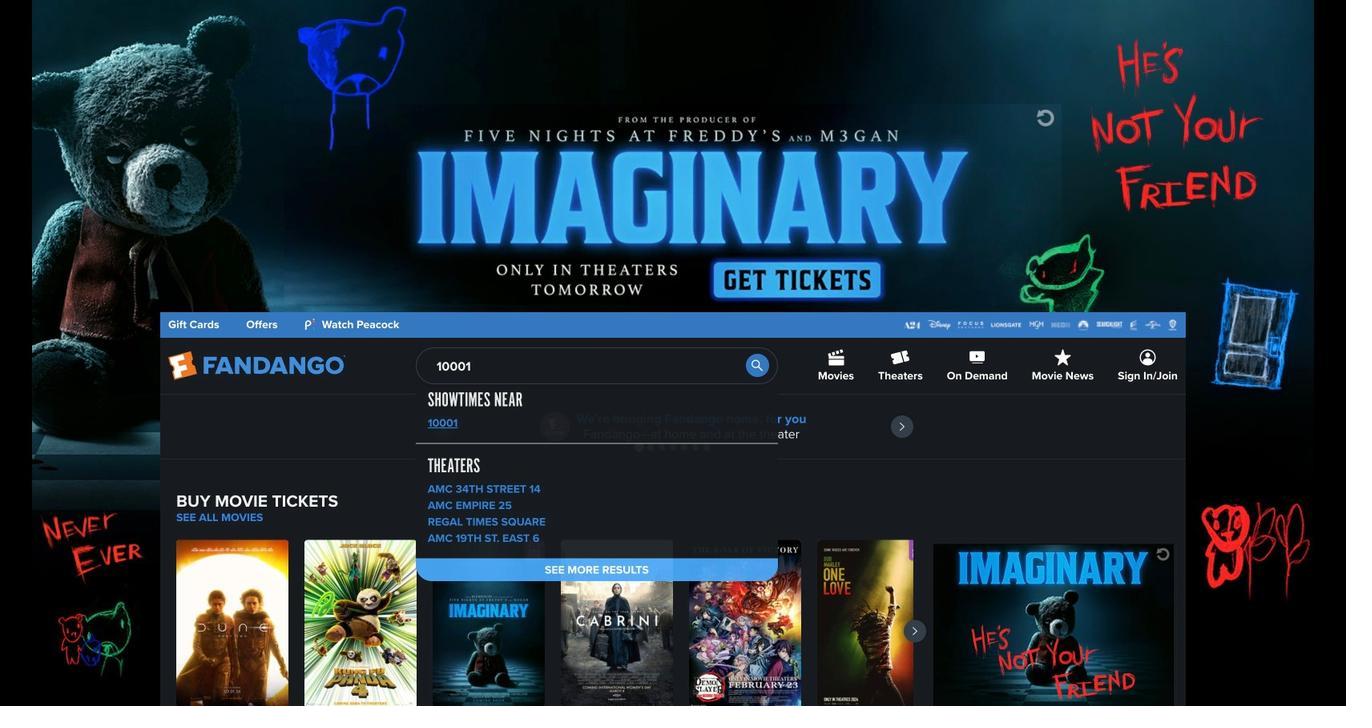 Task type: vqa. For each thing, say whether or not it's contained in the screenshot.
'region' to the top
yes



Task type: describe. For each thing, give the bounding box(es) containing it.
0 vertical spatial advertisement element
[[285, 104, 1062, 305]]

select a slide to show tab list
[[160, 442, 1186, 454]]

gift box white image for bob marley: one love (2024) poster image
[[909, 541, 930, 561]]

bob marley: one love (2024) poster image
[[818, 541, 930, 707]]

1 vertical spatial advertisement element
[[934, 545, 1174, 707]]

cabrini (2024) poster image
[[561, 541, 673, 707]]



Task type: locate. For each thing, give the bounding box(es) containing it.
0 vertical spatial region
[[160, 395, 1186, 459]]

2 gift box white image from the left
[[909, 541, 930, 561]]

dune: part two (2024) poster image
[[176, 541, 289, 707]]

Search by city, state, zip or movie text field
[[416, 348, 778, 385]]

imaginary (2024) poster image
[[433, 541, 545, 707]]

0 horizontal spatial gift box white image
[[525, 541, 545, 561]]

None search field
[[416, 348, 778, 582]]

demon slayer: kimetsu no yaiba - to the hashira training (2024) poster image
[[689, 541, 802, 707]]

1 horizontal spatial gift box white image
[[909, 541, 930, 561]]

1 vertical spatial region
[[176, 541, 930, 707]]

gift box white image
[[525, 541, 545, 561], [909, 541, 930, 561]]

region
[[160, 395, 1186, 459], [176, 541, 930, 707]]

gift box white image for imaginary (2024) poster image
[[525, 541, 545, 561]]

1 gift box white image from the left
[[525, 541, 545, 561]]

kung fu panda 4 (2024) poster image
[[305, 541, 417, 707]]

advertisement element
[[285, 104, 1062, 305], [934, 545, 1174, 707]]

offer icon image
[[540, 412, 570, 442]]



